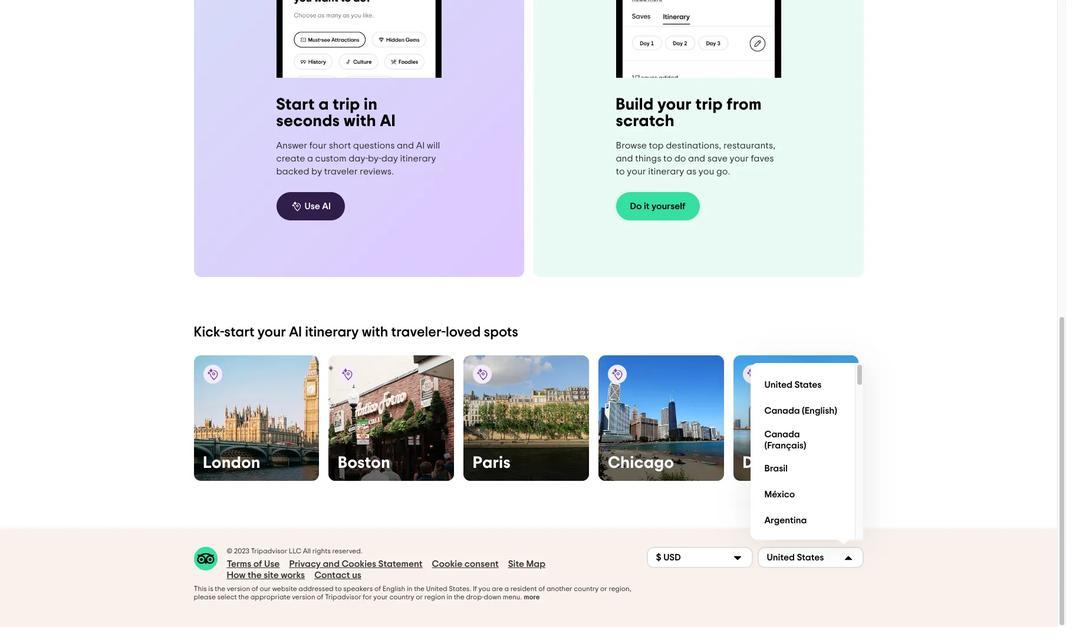 Task type: locate. For each thing, give the bounding box(es) containing it.
region,
[[609, 586, 632, 593]]

use inside button
[[305, 202, 320, 211]]

1 horizontal spatial tripadvisor
[[325, 594, 361, 601]]

browse
[[616, 141, 647, 150]]

terms of use
[[227, 560, 280, 569]]

our
[[260, 586, 271, 593]]

use ai
[[305, 202, 331, 211]]

canada inside canada (français)
[[765, 430, 800, 439]]

united for united states popup button on the right of the page
[[767, 554, 795, 563]]

the left drop-
[[454, 594, 465, 601]]

united up canada (english)
[[765, 381, 793, 390]]

tripadvisor inside . if you are a resident of another country or region, please select the appropriate version of tripadvisor for your country or region in the drop-down menu.
[[325, 594, 361, 601]]

ai
[[380, 113, 396, 130], [416, 141, 425, 150], [322, 202, 331, 211], [289, 326, 302, 340]]

1 horizontal spatial you
[[699, 167, 715, 176]]

1 vertical spatial united states
[[767, 554, 824, 563]]

1 vertical spatial united
[[767, 554, 795, 563]]

and inside answer four short questions and ai will create a custom day-by-day itinerary backed by traveler reviews.
[[397, 141, 414, 150]]

with up questions
[[344, 113, 376, 130]]

and up contact
[[323, 560, 340, 569]]

ai left will
[[416, 141, 425, 150]]

canada for canada (english)
[[765, 407, 800, 416]]

the down terms of use link
[[248, 571, 262, 580]]

canada up (français) in the bottom right of the page
[[765, 430, 800, 439]]

trip inside build your trip from scratch
[[696, 97, 723, 113]]

1 vertical spatial tripadvisor
[[325, 594, 361, 601]]

do it yourself
[[630, 202, 686, 211]]

of left 'english'
[[375, 586, 381, 593]]

1 vertical spatial states
[[797, 554, 824, 563]]

united states
[[765, 381, 822, 390], [767, 554, 824, 563]]

version down addressed
[[292, 594, 315, 601]]

1 horizontal spatial itinerary
[[400, 154, 436, 163]]

1 horizontal spatial trip
[[696, 97, 723, 113]]

0 horizontal spatial or
[[416, 594, 423, 601]]

1 vertical spatial a
[[307, 154, 313, 163]]

united states up canada (english)
[[765, 381, 822, 390]]

2 canada from the top
[[765, 430, 800, 439]]

0 vertical spatial you
[[699, 167, 715, 176]]

paris link
[[464, 356, 589, 481]]

use
[[305, 202, 320, 211], [264, 560, 280, 569]]

states for united states popup button on the right of the page
[[797, 554, 824, 563]]

0 horizontal spatial to
[[335, 586, 342, 593]]

a
[[319, 97, 329, 113], [307, 154, 313, 163], [505, 586, 509, 593]]

the right the is
[[215, 586, 225, 593]]

ai up questions
[[380, 113, 396, 130]]

trip inside start a trip in seconds with ai
[[333, 97, 360, 113]]

united states inside menu
[[765, 381, 822, 390]]

are
[[492, 586, 503, 593]]

2 horizontal spatial a
[[505, 586, 509, 593]]

cookie
[[432, 560, 463, 569]]

reviews.
[[360, 167, 394, 176]]

trip up the short
[[333, 97, 360, 113]]

and up day
[[397, 141, 414, 150]]

go.
[[717, 167, 731, 176]]

states up canada (english) link
[[795, 381, 822, 390]]

canada (english) link
[[760, 399, 846, 425]]

2 horizontal spatial to
[[664, 154, 673, 163]]

contact us link
[[315, 570, 362, 582]]

0 horizontal spatial itinerary
[[305, 326, 359, 340]]

canada inside canada (english) link
[[765, 407, 800, 416]]

start
[[276, 97, 315, 113]]

0 horizontal spatial you
[[479, 586, 491, 593]]

1 canada from the top
[[765, 407, 800, 416]]

how the site works link
[[227, 570, 305, 582]]

states left if
[[449, 586, 470, 593]]

privacy and cookies statement link
[[289, 559, 423, 570]]

2023
[[234, 548, 249, 555]]

states inside menu
[[795, 381, 822, 390]]

1 vertical spatial use
[[264, 560, 280, 569]]

a up by on the top left of the page
[[307, 154, 313, 163]]

down
[[484, 594, 502, 601]]

0 vertical spatial use
[[305, 202, 320, 211]]

use down by on the top left of the page
[[305, 202, 320, 211]]

your inside . if you are a resident of another country or region, please select the appropriate version of tripadvisor for your country or region in the drop-down menu.
[[374, 594, 388, 601]]

destinations,
[[666, 141, 722, 150]]

or
[[601, 586, 607, 593], [416, 594, 423, 601]]

2 vertical spatial in
[[447, 594, 453, 601]]

region
[[425, 594, 445, 601]]

country down 'english'
[[390, 594, 414, 601]]

answer
[[276, 141, 308, 150]]

states for united states link
[[795, 381, 822, 390]]

united for united states link
[[765, 381, 793, 390]]

another
[[547, 586, 573, 593]]

kick-start your ai itinerary with traveler-loved spots
[[194, 326, 519, 340]]

0 vertical spatial itinerary
[[400, 154, 436, 163]]

canada up canada (français)
[[765, 407, 800, 416]]

traveler
[[324, 167, 358, 176]]

0 vertical spatial united states
[[765, 381, 822, 390]]

ai right the start
[[289, 326, 302, 340]]

1 vertical spatial with
[[362, 326, 388, 340]]

1 vertical spatial itinerary
[[649, 167, 685, 176]]

0 horizontal spatial use
[[264, 560, 280, 569]]

privacy
[[289, 560, 321, 569]]

or left region,
[[601, 586, 607, 593]]

states down argentina link
[[797, 554, 824, 563]]

0 vertical spatial states
[[795, 381, 822, 390]]

of down addressed
[[317, 594, 323, 601]]

a right are
[[505, 586, 509, 593]]

ai inside button
[[322, 202, 331, 211]]

menu
[[751, 363, 864, 560]]

contact us
[[315, 571, 362, 580]]

traveler-
[[391, 326, 446, 340]]

1 vertical spatial to
[[616, 167, 625, 176]]

is
[[208, 586, 213, 593]]

privacy and cookies statement
[[289, 560, 423, 569]]

canada for canada (français)
[[765, 430, 800, 439]]

1 horizontal spatial to
[[616, 167, 625, 176]]

0 horizontal spatial version
[[227, 586, 250, 593]]

cookie consent button
[[432, 559, 499, 570]]

or left region
[[416, 594, 423, 601]]

united states link
[[760, 373, 846, 399]]

united down argentina
[[767, 554, 795, 563]]

chicago link
[[599, 356, 724, 481]]

$
[[656, 554, 662, 563]]

0 horizontal spatial in
[[364, 97, 378, 113]]

a inside . if you are a resident of another country or region, please select the appropriate version of tripadvisor for your country or region in the drop-down menu.
[[505, 586, 509, 593]]

2 horizontal spatial in
[[447, 594, 453, 601]]

2 vertical spatial states
[[449, 586, 470, 593]]

states inside popup button
[[797, 554, 824, 563]]

united states for united states link
[[765, 381, 822, 390]]

to down browse
[[616, 167, 625, 176]]

version down how
[[227, 586, 250, 593]]

0 vertical spatial a
[[319, 97, 329, 113]]

0 vertical spatial with
[[344, 113, 376, 130]]

with left traveler-
[[362, 326, 388, 340]]

1 vertical spatial version
[[292, 594, 315, 601]]

do
[[630, 202, 642, 211]]

2 vertical spatial a
[[505, 586, 509, 593]]

itinerary inside answer four short questions and ai will create a custom day-by-day itinerary backed by traveler reviews.
[[400, 154, 436, 163]]

the
[[248, 571, 262, 580], [215, 586, 225, 593], [414, 586, 425, 593], [238, 594, 249, 601], [454, 594, 465, 601]]

1 horizontal spatial use
[[305, 202, 320, 211]]

tripadvisor
[[251, 548, 287, 555], [325, 594, 361, 601]]

1 vertical spatial you
[[479, 586, 491, 593]]

0 vertical spatial canada
[[765, 407, 800, 416]]

united inside popup button
[[767, 554, 795, 563]]

canada (français) link
[[760, 425, 846, 456]]

united
[[765, 381, 793, 390], [767, 554, 795, 563], [426, 586, 448, 593]]

use up site
[[264, 560, 280, 569]]

terms of use link
[[227, 559, 280, 570]]

dubai
[[743, 455, 789, 472]]

in right region
[[447, 594, 453, 601]]

0 horizontal spatial tripadvisor
[[251, 548, 287, 555]]

a inside answer four short questions and ai will create a custom day-by-day itinerary backed by traveler reviews.
[[307, 154, 313, 163]]

with inside start a trip in seconds with ai
[[344, 113, 376, 130]]

appropriate
[[251, 594, 291, 601]]

ai down traveler
[[322, 202, 331, 211]]

you right as
[[699, 167, 715, 176]]

you right if
[[479, 586, 491, 593]]

your right for
[[374, 594, 388, 601]]

menu containing united states
[[751, 363, 864, 560]]

site
[[508, 560, 525, 569]]

(français)
[[765, 441, 807, 451]]

your right build
[[658, 97, 692, 113]]

0 vertical spatial united
[[765, 381, 793, 390]]

the inside the site map how the site works
[[248, 571, 262, 580]]

speakers
[[344, 586, 373, 593]]

custom
[[315, 154, 347, 163]]

top
[[649, 141, 664, 150]]

tripadvisor down this is the version of our website addressed to speakers of english in the united states
[[325, 594, 361, 601]]

1 horizontal spatial a
[[319, 97, 329, 113]]

states
[[795, 381, 822, 390], [797, 554, 824, 563], [449, 586, 470, 593]]

and
[[397, 141, 414, 150], [616, 154, 633, 163], [688, 154, 706, 163], [323, 560, 340, 569]]

in up questions
[[364, 97, 378, 113]]

2 vertical spatial itinerary
[[305, 326, 359, 340]]

itinerary
[[400, 154, 436, 163], [649, 167, 685, 176], [305, 326, 359, 340]]

0 vertical spatial in
[[364, 97, 378, 113]]

with for seconds
[[344, 113, 376, 130]]

to left do
[[664, 154, 673, 163]]

2 horizontal spatial itinerary
[[649, 167, 685, 176]]

a right start on the top left
[[319, 97, 329, 113]]

tripadvisor up terms of use
[[251, 548, 287, 555]]

country right another
[[574, 586, 599, 593]]

in right 'english'
[[407, 586, 413, 593]]

you
[[699, 167, 715, 176], [479, 586, 491, 593]]

llc
[[289, 548, 301, 555]]

start a trip in seconds with ai
[[276, 97, 396, 130]]

your right the start
[[258, 326, 286, 340]]

1 horizontal spatial or
[[601, 586, 607, 593]]

all
[[303, 548, 311, 555]]

united up region
[[426, 586, 448, 593]]

menu.
[[503, 594, 522, 601]]

1 vertical spatial in
[[407, 586, 413, 593]]

itinerary inside browse top destinations, restaurants, and things to do and save your faves to your itinerary as you go.
[[649, 167, 685, 176]]

1 vertical spatial canada
[[765, 430, 800, 439]]

1 horizontal spatial version
[[292, 594, 315, 601]]

1 vertical spatial country
[[390, 594, 414, 601]]

0 horizontal spatial trip
[[333, 97, 360, 113]]

0 horizontal spatial a
[[307, 154, 313, 163]]

united states inside popup button
[[767, 554, 824, 563]]

1 horizontal spatial country
[[574, 586, 599, 593]]

to down the contact us link
[[335, 586, 342, 593]]

2 vertical spatial to
[[335, 586, 342, 593]]

ai inside answer four short questions and ai will create a custom day-by-day itinerary backed by traveler reviews.
[[416, 141, 425, 150]]

trip left from
[[696, 97, 723, 113]]

united states down argentina link
[[767, 554, 824, 563]]

restaurants,
[[724, 141, 776, 150]]



Task type: vqa. For each thing, say whether or not it's contained in the screenshot.
trip to the right
yes



Task type: describe. For each thing, give the bounding box(es) containing it.
website
[[272, 586, 297, 593]]

in inside start a trip in seconds with ai
[[364, 97, 378, 113]]

select
[[217, 594, 237, 601]]

.
[[470, 586, 472, 593]]

and down destinations,
[[688, 154, 706, 163]]

backed
[[276, 167, 309, 176]]

answer four short questions and ai will create a custom day-by-day itinerary backed by traveler reviews.
[[276, 141, 440, 176]]

$ usd button
[[647, 547, 753, 569]]

trip for your
[[696, 97, 723, 113]]

méxico
[[765, 490, 795, 500]]

0 vertical spatial country
[[574, 586, 599, 593]]

site map how the site works
[[227, 560, 546, 580]]

day-
[[349, 154, 368, 163]]

things
[[635, 154, 662, 163]]

site map link
[[508, 559, 546, 570]]

four
[[310, 141, 327, 150]]

if
[[473, 586, 477, 593]]

(english)
[[802, 407, 838, 416]]

your inside build your trip from scratch
[[658, 97, 692, 113]]

dubai link
[[734, 356, 859, 481]]

0 vertical spatial or
[[601, 586, 607, 593]]

how
[[227, 571, 246, 580]]

with for itinerary
[[362, 326, 388, 340]]

©
[[227, 548, 232, 555]]

from
[[727, 97, 762, 113]]

united states for united states popup button on the right of the page
[[767, 554, 824, 563]]

your down the restaurants,
[[730, 154, 749, 163]]

statement
[[378, 560, 423, 569]]

site
[[264, 571, 279, 580]]

by-
[[368, 154, 382, 163]]

and inside "link"
[[323, 560, 340, 569]]

london link
[[194, 356, 319, 481]]

canada (english)
[[765, 407, 838, 416]]

of up more
[[539, 586, 545, 593]]

the right 'select'
[[238, 594, 249, 601]]

consent
[[465, 560, 499, 569]]

© 2023 tripadvisor llc all rights reserved.
[[227, 548, 363, 555]]

$ usd
[[656, 554, 681, 563]]

will
[[427, 141, 440, 150]]

paris
[[473, 455, 511, 472]]

for
[[363, 594, 372, 601]]

faves
[[751, 154, 774, 163]]

1 horizontal spatial in
[[407, 586, 413, 593]]

map
[[527, 560, 546, 569]]

usd
[[664, 554, 681, 563]]

contact
[[315, 571, 350, 580]]

it
[[644, 202, 650, 211]]

kick-
[[194, 326, 224, 340]]

argentina link
[[760, 508, 846, 534]]

. if you are a resident of another country or region, please select the appropriate version of tripadvisor for your country or region in the drop-down menu.
[[194, 586, 632, 601]]

yourself
[[652, 202, 686, 211]]

london
[[203, 455, 261, 472]]

create
[[276, 154, 305, 163]]

loved
[[446, 326, 481, 340]]

addressed
[[299, 586, 334, 593]]

build your trip from scratch
[[616, 97, 762, 130]]

english
[[383, 586, 405, 593]]

questions
[[353, 141, 395, 150]]

and down browse
[[616, 154, 633, 163]]

use ai button
[[276, 192, 345, 220]]

united states button
[[758, 547, 864, 569]]

day
[[382, 154, 398, 163]]

boston
[[338, 455, 391, 472]]

you inside browse top destinations, restaurants, and things to do and save your faves to your itinerary as you go.
[[699, 167, 715, 176]]

your down things
[[627, 167, 646, 176]]

as
[[687, 167, 697, 176]]

terms
[[227, 560, 252, 569]]

resident
[[511, 586, 537, 593]]

brasil
[[765, 464, 788, 474]]

trip for a
[[333, 97, 360, 113]]

do it yourself button
[[616, 192, 700, 221]]

brasil link
[[760, 456, 846, 482]]

ai inside start a trip in seconds with ai
[[380, 113, 396, 130]]

reserved.
[[332, 548, 363, 555]]

2 vertical spatial united
[[426, 586, 448, 593]]

scratch
[[616, 113, 675, 130]]

canada (français)
[[765, 430, 807, 451]]

version inside . if you are a resident of another country or region, please select the appropriate version of tripadvisor for your country or region in the drop-down menu.
[[292, 594, 315, 601]]

argentina
[[765, 516, 807, 526]]

1 vertical spatial or
[[416, 594, 423, 601]]

a inside start a trip in seconds with ai
[[319, 97, 329, 113]]

spots
[[484, 326, 519, 340]]

of left our
[[252, 586, 258, 593]]

boston link
[[329, 356, 454, 481]]

by
[[312, 167, 322, 176]]

0 vertical spatial tripadvisor
[[251, 548, 287, 555]]

this
[[194, 586, 207, 593]]

0 horizontal spatial country
[[390, 594, 414, 601]]

more button
[[524, 593, 540, 602]]

of up how the site works "link"
[[254, 560, 262, 569]]

méxico link
[[760, 482, 846, 508]]

0 vertical spatial to
[[664, 154, 673, 163]]

in inside . if you are a resident of another country or region, please select the appropriate version of tripadvisor for your country or region in the drop-down menu.
[[447, 594, 453, 601]]

you inside . if you are a resident of another country or region, please select the appropriate version of tripadvisor for your country or region in the drop-down menu.
[[479, 586, 491, 593]]

do
[[675, 154, 686, 163]]

0 vertical spatial version
[[227, 586, 250, 593]]

works
[[281, 571, 305, 580]]

the up region
[[414, 586, 425, 593]]

short
[[329, 141, 351, 150]]



